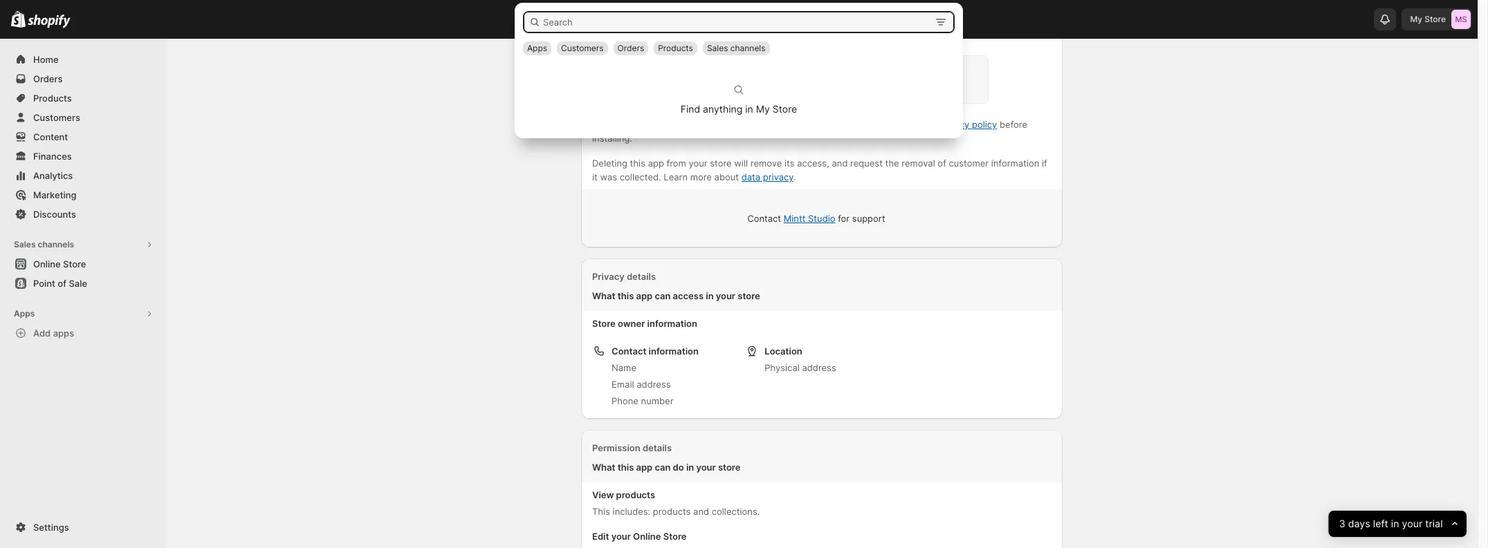 Task type: locate. For each thing, give the bounding box(es) containing it.
app down permission details on the left of the page
[[636, 462, 653, 473]]

includes:
[[613, 506, 650, 517]]

learn
[[664, 172, 688, 183]]

app left from
[[648, 158, 664, 169]]

my up access store information
[[741, 22, 753, 33]]

contact
[[747, 213, 781, 224], [612, 346, 646, 357]]

your up more
[[689, 158, 707, 169]]

before installing.
[[592, 119, 1027, 144]]

can left do
[[655, 462, 671, 473]]

information
[[756, 73, 808, 85], [991, 158, 1039, 169], [647, 318, 697, 329], [649, 346, 699, 357]]

in right access
[[706, 291, 714, 302]]

1 vertical spatial address
[[637, 379, 671, 390]]

1 vertical spatial channels
[[38, 239, 74, 250]]

1 horizontal spatial my
[[756, 103, 770, 115]]

privacy
[[939, 119, 969, 130], [763, 172, 794, 183]]

apps button
[[523, 42, 551, 55], [8, 304, 158, 324]]

2 can from the top
[[655, 462, 671, 473]]

1 vertical spatial this
[[618, 291, 634, 302]]

products up the online
[[653, 506, 691, 517]]

sales down discounts
[[14, 239, 36, 250]]

0 vertical spatial products
[[616, 490, 655, 501]]

and right 'access,'
[[832, 158, 848, 169]]

0 vertical spatial can
[[655, 291, 671, 302]]

1 horizontal spatial in
[[706, 291, 714, 302]]

1 can from the top
[[655, 291, 671, 302]]

app up store owner information
[[636, 291, 653, 302]]

address right physical
[[802, 363, 836, 374]]

0 vertical spatial apps
[[527, 43, 547, 53]]

sales channels down discounts
[[14, 239, 74, 250]]

collections.
[[712, 506, 760, 517]]

0 vertical spatial sales channels button
[[703, 42, 770, 55]]

privacy for policy
[[939, 119, 969, 130]]

sales down search text box
[[707, 43, 728, 53]]

details
[[627, 271, 656, 282], [643, 443, 672, 454]]

home link
[[8, 50, 158, 69]]

1 horizontal spatial sales
[[707, 43, 728, 53]]

your right access
[[716, 291, 735, 302]]

0 vertical spatial address
[[802, 363, 836, 374]]

apps left the customers
[[527, 43, 547, 53]]

can
[[655, 291, 671, 302], [655, 462, 671, 473]]

physical
[[765, 363, 800, 374]]

1 vertical spatial apps button
[[8, 304, 158, 324]]

it
[[592, 172, 598, 183]]

contact up name on the bottom of the page
[[612, 346, 646, 357]]

this down permission details on the left of the page
[[618, 462, 634, 473]]

settings
[[33, 522, 69, 533]]

1 vertical spatial details
[[643, 443, 672, 454]]

contact left mintt
[[747, 213, 781, 224]]

1 horizontal spatial apps button
[[523, 42, 551, 55]]

store owner information
[[592, 318, 697, 329]]

sales channels button down search text box
[[703, 42, 770, 55]]

1 vertical spatial can
[[655, 462, 671, 473]]

store
[[756, 22, 777, 33], [773, 103, 797, 115], [592, 318, 616, 329], [663, 531, 687, 542]]

apps for the add apps 'button' apps button
[[14, 309, 35, 319]]

this inside deleting this app from your store will remove its access, and request the removal of customer information if it was collected. learn more about
[[630, 158, 645, 169]]

sales channels button
[[703, 42, 770, 55], [8, 235, 158, 255]]

0 horizontal spatial my
[[741, 22, 753, 33]]

this down privacy details
[[618, 291, 634, 302]]

2 horizontal spatial in
[[745, 103, 753, 115]]

store right access
[[738, 291, 760, 302]]

products
[[658, 43, 693, 53]]

channels
[[730, 43, 765, 53], [38, 239, 74, 250]]

sales channels
[[707, 43, 765, 53], [14, 239, 74, 250]]

owner
[[618, 318, 645, 329]]

privacy down its
[[763, 172, 794, 183]]

this
[[630, 158, 645, 169], [618, 291, 634, 302], [618, 462, 634, 473]]

app inside deleting this app from your store will remove its access, and request the removal of customer information if it was collected. learn more about
[[648, 158, 664, 169]]

access
[[673, 291, 704, 302]]

0 horizontal spatial contact
[[612, 346, 646, 357]]

apps button up apps
[[8, 304, 158, 324]]

anything
[[703, 103, 742, 115]]

1 vertical spatial in
[[706, 291, 714, 302]]

1 horizontal spatial channels
[[730, 43, 765, 53]]

home
[[33, 54, 59, 65]]

1 vertical spatial apps
[[14, 309, 35, 319]]

0 vertical spatial details
[[627, 271, 656, 282]]

0 vertical spatial my
[[741, 22, 753, 33]]

0 horizontal spatial apps
[[14, 309, 35, 319]]

address up number at the left of page
[[637, 379, 671, 390]]

what
[[592, 291, 615, 302], [592, 462, 615, 473]]

settings link
[[8, 518, 158, 538]]

installing.
[[592, 133, 632, 144]]

app
[[648, 158, 664, 169], [636, 291, 653, 302], [636, 462, 653, 473]]

developer's privacy policy
[[887, 119, 997, 130]]

0 vertical spatial app
[[648, 158, 664, 169]]

sales channels down search text box
[[707, 43, 765, 53]]

1 vertical spatial my
[[756, 103, 770, 115]]

in
[[745, 103, 753, 115], [706, 291, 714, 302], [686, 462, 694, 473]]

2 vertical spatial in
[[686, 462, 694, 473]]

1 vertical spatial what
[[592, 462, 615, 473]]

2 vertical spatial this
[[618, 462, 634, 473]]

collected.
[[620, 172, 661, 183]]

in for permission details
[[686, 462, 694, 473]]

this up collected.
[[630, 158, 645, 169]]

1 vertical spatial privacy
[[763, 172, 794, 183]]

0 vertical spatial this
[[630, 158, 645, 169]]

2 what from the top
[[592, 462, 615, 473]]

apps button for the add apps 'button'
[[8, 304, 158, 324]]

0 horizontal spatial privacy
[[763, 172, 794, 183]]

sales
[[707, 43, 728, 53], [14, 239, 36, 250]]

0 vertical spatial privacy
[[939, 119, 969, 130]]

number
[[641, 396, 673, 407]]

0 vertical spatial apps button
[[523, 42, 551, 55]]

0 horizontal spatial channels
[[38, 239, 74, 250]]

privacy
[[592, 271, 624, 282]]

find anything in my store
[[681, 103, 797, 115]]

app for do
[[636, 462, 653, 473]]

and
[[832, 158, 848, 169], [693, 506, 709, 517]]

address
[[802, 363, 836, 374], [637, 379, 671, 390]]

what this app can do in your store
[[592, 462, 740, 473]]

1 horizontal spatial contact
[[747, 213, 781, 224]]

in right anything
[[745, 103, 753, 115]]

1 horizontal spatial apps
[[527, 43, 547, 53]]

0 horizontal spatial and
[[693, 506, 709, 517]]

discounts link
[[8, 205, 158, 224]]

privacy details
[[592, 271, 656, 282]]

what down permission
[[592, 462, 615, 473]]

products
[[616, 490, 655, 501], [653, 506, 691, 517]]

from
[[667, 158, 686, 169]]

1 horizontal spatial sales channels
[[707, 43, 765, 53]]

this for what this app can do in your store
[[618, 462, 634, 473]]

information down store owner information
[[649, 346, 699, 357]]

permission details
[[592, 443, 672, 454]]

in right do
[[686, 462, 694, 473]]

store
[[730, 73, 754, 85], [710, 158, 732, 169], [738, 291, 760, 302], [718, 462, 740, 473]]

apps
[[53, 328, 74, 339]]

privacy left policy at the top
[[939, 119, 969, 130]]

deleting this app from your store will remove its access, and request the removal of customer information if it was collected. learn more about
[[592, 158, 1047, 183]]

products up includes:
[[616, 490, 655, 501]]

0 horizontal spatial in
[[686, 462, 694, 473]]

1 horizontal spatial privacy
[[939, 119, 969, 130]]

Search text field
[[542, 11, 928, 33]]

0 horizontal spatial sales channels button
[[8, 235, 158, 255]]

details right privacy
[[627, 271, 656, 282]]

my store
[[741, 22, 777, 33]]

discounts
[[33, 209, 76, 220]]

what for what this app can access in your store
[[592, 291, 615, 302]]

0 horizontal spatial apps button
[[8, 304, 158, 324]]

my
[[741, 22, 753, 33], [756, 103, 770, 115]]

contact inside contact information name email address phone number
[[612, 346, 646, 357]]

store inside deleting this app from your store will remove its access, and request the removal of customer information if it was collected. learn more about
[[710, 158, 732, 169]]

mintt
[[784, 213, 806, 224]]

0 vertical spatial sales channels
[[707, 43, 765, 53]]

and left collections.
[[693, 506, 709, 517]]

app for access
[[636, 291, 653, 302]]

1 vertical spatial and
[[693, 506, 709, 517]]

1 vertical spatial app
[[636, 291, 653, 302]]

apps up "add"
[[14, 309, 35, 319]]

channels down discounts
[[38, 239, 74, 250]]

my down access store information
[[756, 103, 770, 115]]

0 vertical spatial what
[[592, 291, 615, 302]]

2 vertical spatial app
[[636, 462, 653, 473]]

0 vertical spatial and
[[832, 158, 848, 169]]

store up collections.
[[718, 462, 740, 473]]

0 horizontal spatial address
[[637, 379, 671, 390]]

1 horizontal spatial and
[[832, 158, 848, 169]]

0 vertical spatial sales
[[707, 43, 728, 53]]

add
[[33, 328, 51, 339]]

add apps
[[33, 328, 74, 339]]

and inside view products this includes: products and collections.
[[693, 506, 709, 517]]

1 horizontal spatial address
[[802, 363, 836, 374]]

information left if
[[991, 158, 1039, 169]]

your
[[689, 158, 707, 169], [716, 291, 735, 302], [696, 462, 716, 473], [611, 531, 631, 542]]

1 vertical spatial products
[[653, 506, 691, 517]]

your inside deleting this app from your store will remove its access, and request the removal of customer information if it was collected. learn more about
[[689, 158, 707, 169]]

details up what this app can do in your store
[[643, 443, 672, 454]]

1 vertical spatial contact
[[612, 346, 646, 357]]

apps
[[527, 43, 547, 53], [14, 309, 35, 319]]

1 vertical spatial sales
[[14, 239, 36, 250]]

0 vertical spatial contact
[[747, 213, 781, 224]]

channels down my store
[[730, 43, 765, 53]]

1 what from the top
[[592, 291, 615, 302]]

request
[[850, 158, 883, 169]]

apps button left customers button
[[523, 42, 551, 55]]

address inside the location physical address
[[802, 363, 836, 374]]

sales channels button down discounts link
[[8, 235, 158, 255]]

privacy for .
[[763, 172, 794, 183]]

store up about
[[710, 158, 732, 169]]

k
[[927, 14, 933, 25]]

access
[[694, 73, 727, 85]]

store up find anything in my store
[[730, 73, 754, 85]]

what down privacy
[[592, 291, 615, 302]]

can left access
[[655, 291, 671, 302]]

0 horizontal spatial sales channels
[[14, 239, 74, 250]]



Task type: describe. For each thing, give the bounding box(es) containing it.
permission
[[592, 443, 640, 454]]

about
[[714, 172, 739, 183]]

information inside contact information name email address phone number
[[649, 346, 699, 357]]

data
[[741, 172, 760, 183]]

edit
[[592, 531, 609, 542]]

customer
[[949, 158, 989, 169]]

contact information name email address phone number
[[612, 346, 699, 407]]

for
[[838, 213, 850, 224]]

can for do
[[655, 462, 671, 473]]

this for deleting this app from your store will remove its access, and request the removal of customer information if it was collected. learn more about
[[630, 158, 645, 169]]

apps button for customers button
[[523, 42, 551, 55]]

customers
[[561, 43, 604, 53]]

0 horizontal spatial sales
[[14, 239, 36, 250]]

phone
[[612, 396, 638, 407]]

mintt studio button
[[784, 213, 835, 224]]

1 vertical spatial sales channels button
[[8, 235, 158, 255]]

will
[[734, 158, 748, 169]]

this
[[592, 506, 610, 517]]

apps for apps button related to customers button
[[527, 43, 547, 53]]

address inside contact information name email address phone number
[[637, 379, 671, 390]]

more
[[690, 172, 712, 183]]

in for privacy details
[[706, 291, 714, 302]]

view products this includes: products and collections.
[[592, 490, 760, 517]]

email
[[612, 379, 634, 390]]

your right edit
[[611, 531, 631, 542]]

access,
[[797, 158, 829, 169]]

remove
[[750, 158, 782, 169]]

information up find anything in my store
[[756, 73, 808, 85]]

the
[[885, 158, 899, 169]]

this for what this app can access in your store
[[618, 291, 634, 302]]

studio
[[808, 213, 835, 224]]

1 horizontal spatial sales channels button
[[703, 42, 770, 55]]

location physical address
[[765, 346, 836, 374]]

find
[[681, 103, 700, 115]]

access store information
[[694, 73, 808, 85]]

⌘ k
[[917, 14, 933, 25]]

before
[[1000, 119, 1027, 130]]

your right do
[[696, 462, 716, 473]]

shopify image
[[28, 14, 71, 28]]

add apps button
[[8, 324, 158, 343]]

information down what this app can access in your store
[[647, 318, 697, 329]]

0 vertical spatial in
[[745, 103, 753, 115]]

online
[[633, 531, 661, 542]]

search
[[561, 14, 591, 25]]

data privacy .
[[741, 172, 796, 183]]

orders button
[[613, 42, 648, 55]]

.
[[794, 172, 796, 183]]

location
[[765, 346, 802, 357]]

contact for contact information name email address phone number
[[612, 346, 646, 357]]

store left owner
[[592, 318, 616, 329]]

0 vertical spatial channels
[[730, 43, 765, 53]]

developer's
[[887, 119, 936, 130]]

name
[[612, 363, 636, 374]]

orders
[[618, 43, 644, 53]]

details for permission details
[[643, 443, 672, 454]]

its
[[785, 158, 795, 169]]

information inside deleting this app from your store will remove its access, and request the removal of customer information if it was collected. learn more about
[[991, 158, 1039, 169]]

⌘
[[917, 14, 925, 25]]

was
[[600, 172, 617, 183]]

and inside deleting this app from your store will remove its access, and request the removal of customer information if it was collected. learn more about
[[832, 158, 848, 169]]

contact mintt studio for support
[[747, 213, 885, 224]]

what this app can access in your store
[[592, 291, 760, 302]]

support
[[852, 213, 885, 224]]

of
[[938, 158, 946, 169]]

data privacy link
[[741, 172, 794, 183]]

can for access
[[655, 291, 671, 302]]

1 vertical spatial sales channels
[[14, 239, 74, 250]]

removal
[[902, 158, 935, 169]]

instafeed
[[866, 22, 903, 33]]

app for your
[[648, 158, 664, 169]]

developer's privacy policy link
[[887, 119, 997, 130]]

policy
[[972, 119, 997, 130]]

edit your online store
[[592, 531, 687, 542]]

deleting
[[592, 158, 627, 169]]

store up before installing.
[[773, 103, 797, 115]]

store up access store information
[[756, 22, 777, 33]]

products button
[[654, 42, 697, 55]]

if
[[1042, 158, 1047, 169]]

customers button
[[557, 42, 608, 55]]

details for privacy details
[[627, 271, 656, 282]]

view
[[592, 490, 614, 501]]

store right the online
[[663, 531, 687, 542]]

contact for contact mintt studio for support
[[747, 213, 781, 224]]

what for what this app can do in your store
[[592, 462, 615, 473]]

do
[[673, 462, 684, 473]]



Task type: vqa. For each thing, say whether or not it's contained in the screenshot.
the My Store icon
no



